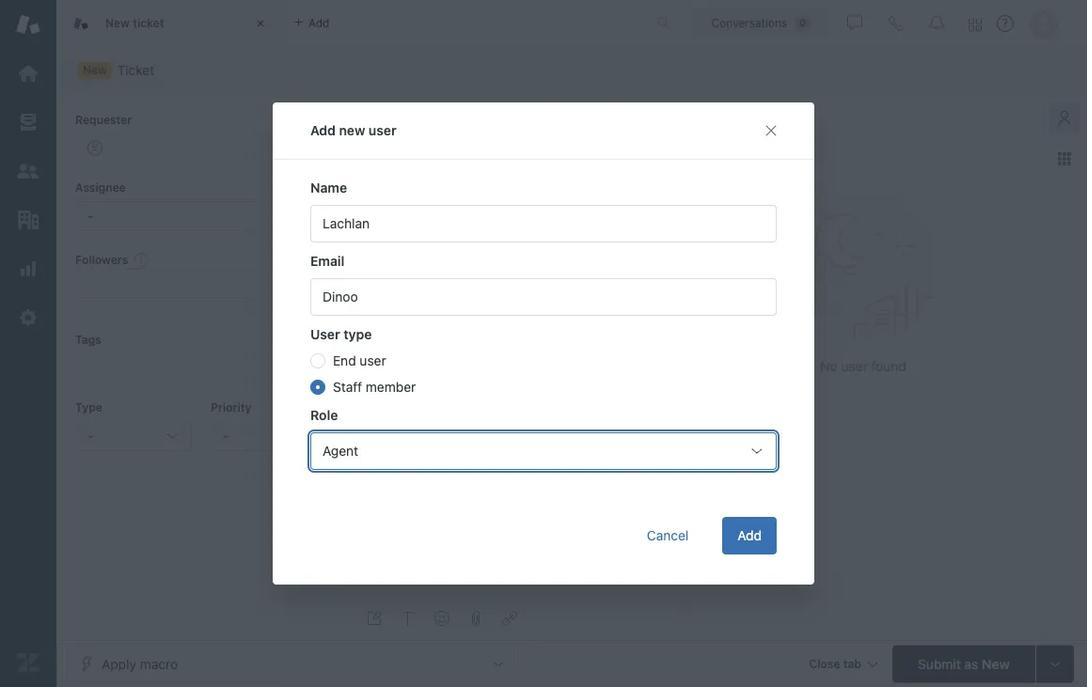 Task type: locate. For each thing, give the bounding box(es) containing it.
name
[[310, 180, 347, 196]]

0 horizontal spatial add
[[310, 123, 336, 138]]

new link
[[66, 57, 167, 84]]

- button for priority
[[211, 421, 327, 451]]

customers image
[[16, 159, 40, 183]]

2 - button from the left
[[211, 421, 327, 451]]

None field
[[524, 458, 643, 476]]

found
[[871, 359, 906, 374]]

draft mode image
[[367, 611, 382, 626]]

submit as new
[[918, 656, 1010, 672]]

priority
[[211, 401, 251, 414]]

as
[[964, 656, 978, 672]]

0 vertical spatial new
[[105, 16, 130, 29]]

- button
[[75, 421, 192, 451], [211, 421, 327, 451]]

- down type
[[87, 428, 94, 444]]

- button for type
[[75, 421, 192, 451]]

admin image
[[16, 306, 40, 330]]

new
[[339, 123, 365, 138]]

1 - from the left
[[87, 428, 94, 444]]

add left new
[[310, 123, 336, 138]]

end user
[[333, 353, 386, 369]]

Subject field
[[365, 113, 666, 136]]

new down new ticket
[[83, 63, 107, 77]]

2 vertical spatial new
[[982, 656, 1010, 672]]

user right 'no'
[[841, 359, 868, 374]]

add right cancel
[[737, 528, 762, 544]]

type
[[75, 401, 102, 414]]

cc
[[651, 459, 669, 475]]

1 vertical spatial add
[[737, 528, 762, 544]]

main element
[[0, 0, 56, 687]]

agent
[[323, 443, 358, 459]]

new left ticket
[[105, 16, 130, 29]]

- down priority
[[223, 428, 229, 444]]

new inside secondary element
[[83, 63, 107, 77]]

new right the 'as'
[[982, 656, 1010, 672]]

1 vertical spatial new
[[83, 63, 107, 77]]

0 vertical spatial add
[[310, 123, 336, 138]]

organizations image
[[16, 208, 40, 232]]

user
[[368, 123, 396, 138], [360, 353, 386, 369], [841, 359, 868, 374]]

add link (cmd k) image
[[502, 611, 517, 626]]

- for priority
[[223, 428, 229, 444]]

tabs tab list
[[56, 0, 638, 47]]

no user found
[[820, 359, 906, 374]]

1 horizontal spatial - button
[[211, 421, 327, 451]]

user for no user found
[[841, 359, 868, 374]]

Public reply composer text field
[[355, 487, 676, 526]]

conversations
[[712, 16, 787, 30]]

1 horizontal spatial add
[[737, 528, 762, 544]]

add new user
[[310, 123, 396, 138]]

add
[[310, 123, 336, 138], [737, 528, 762, 544]]

add inside button
[[737, 528, 762, 544]]

2 - from the left
[[223, 428, 229, 444]]

new inside tab
[[105, 16, 130, 29]]

- button down type
[[75, 421, 192, 451]]

- button down priority
[[211, 421, 327, 451]]

zendesk support image
[[16, 12, 40, 37]]

add new user dialog
[[273, 102, 814, 585]]

-
[[87, 428, 94, 444], [223, 428, 229, 444]]

cc button
[[651, 459, 670, 475]]

user
[[310, 327, 340, 342]]

it
[[320, 181, 327, 194]]

reporting image
[[16, 257, 40, 281]]

1 horizontal spatial -
[[223, 428, 229, 444]]

to
[[497, 459, 512, 475]]

new for new ticket
[[105, 16, 130, 29]]

0 horizontal spatial -
[[87, 428, 94, 444]]

new
[[105, 16, 130, 29], [83, 63, 107, 77], [982, 656, 1010, 672]]

- for type
[[87, 428, 94, 444]]

no
[[820, 359, 838, 374]]

user up the 'staff member'
[[360, 353, 386, 369]]

1 - button from the left
[[75, 421, 192, 451]]

take it button
[[295, 178, 327, 197]]

staff member
[[333, 379, 416, 395]]

user type
[[310, 327, 372, 342]]

cancel
[[647, 528, 689, 544]]

0 horizontal spatial - button
[[75, 421, 192, 451]]



Task type: describe. For each thing, give the bounding box(es) containing it.
member
[[366, 379, 416, 395]]

role
[[310, 408, 338, 423]]

zendesk products image
[[969, 18, 982, 32]]

staff
[[333, 379, 362, 395]]

follow
[[296, 253, 327, 266]]

format text image
[[401, 611, 416, 626]]

follow button
[[296, 251, 327, 268]]

zendesk image
[[16, 651, 40, 675]]

user for end user
[[360, 353, 386, 369]]

add for add new user
[[310, 123, 336, 138]]

Email field
[[310, 278, 777, 316]]

get help image
[[997, 15, 1014, 32]]

apps image
[[1057, 151, 1072, 166]]

take it
[[295, 181, 327, 194]]

add button
[[722, 517, 777, 555]]

close modal image
[[764, 123, 779, 138]]

add attachment image
[[468, 611, 483, 626]]

ticket
[[133, 16, 164, 29]]

secondary element
[[56, 52, 1087, 89]]

close image
[[251, 14, 270, 33]]

customer context image
[[1057, 110, 1072, 125]]

user right new
[[368, 123, 396, 138]]

get started image
[[16, 61, 40, 86]]

take
[[295, 181, 317, 194]]

new for new
[[83, 63, 107, 77]]

new ticket
[[105, 16, 164, 29]]

new ticket tab
[[56, 0, 282, 47]]

cancel button
[[632, 517, 704, 555]]

email
[[310, 253, 344, 269]]

conversations button
[[691, 8, 830, 38]]

Name field
[[310, 205, 777, 243]]

add for add
[[737, 528, 762, 544]]

end
[[333, 353, 356, 369]]

views image
[[16, 110, 40, 134]]

type
[[343, 327, 372, 342]]

insert emojis image
[[434, 611, 449, 626]]

agent button
[[310, 433, 777, 470]]

submit
[[918, 656, 961, 672]]



Task type: vqa. For each thing, say whether or not it's contained in the screenshot.
notifications image
no



